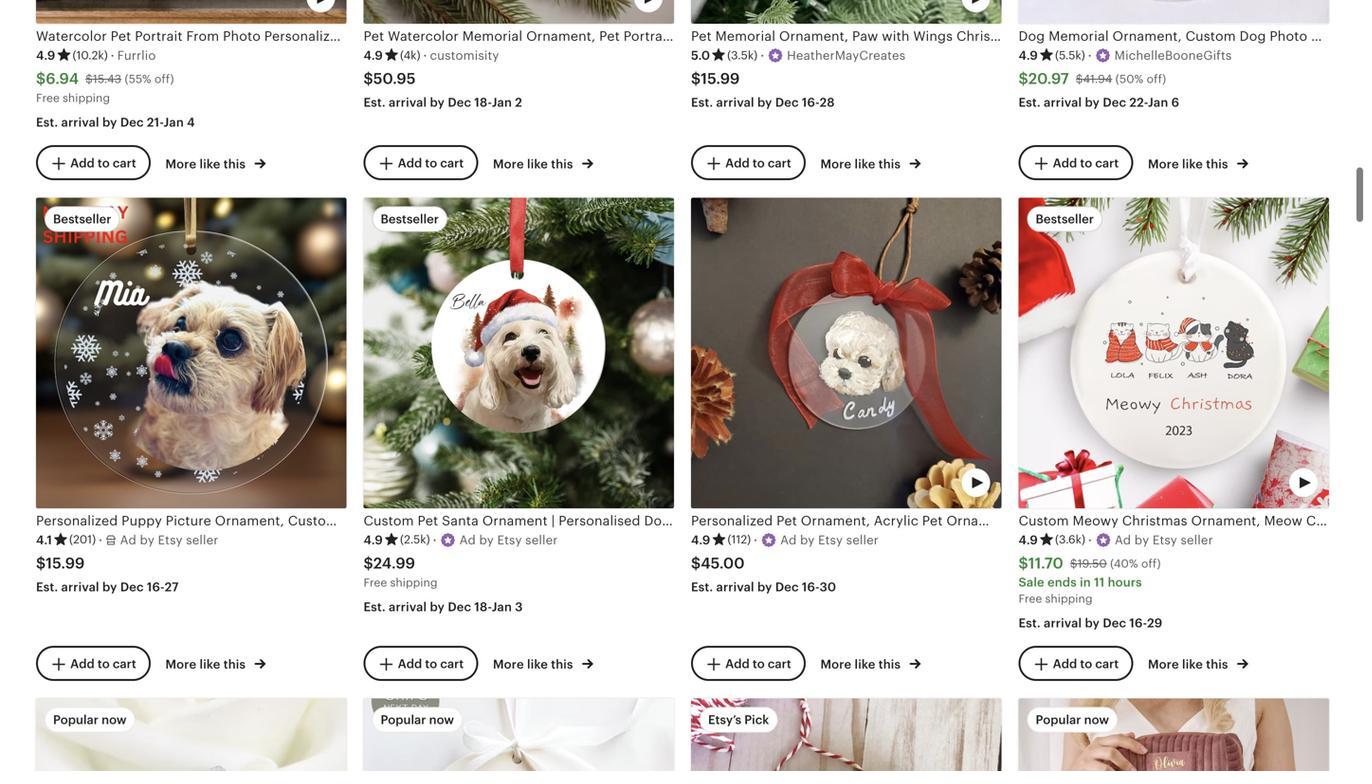 Task type: locate. For each thing, give the bounding box(es) containing it.
18- left 3
[[475, 600, 492, 614]]

bestseller for 15.99
[[53, 212, 111, 226]]

cart for dec 18-jan 2
[[440, 156, 464, 170]]

0 horizontal spatial popular
[[53, 713, 99, 727]]

· for free shipping
[[1089, 533, 1092, 547]]

more like this link down 29
[[1148, 654, 1249, 673]]

est.
[[364, 95, 386, 110], [691, 95, 713, 110], [1019, 95, 1041, 110], [36, 115, 58, 129], [36, 580, 58, 594], [691, 580, 713, 594], [364, 600, 386, 614], [1019, 616, 1041, 630]]

shipping down 15.43
[[63, 92, 110, 104]]

1 vertical spatial 18-
[[475, 600, 492, 614]]

4.9 up "11.70" at the bottom of the page
[[1019, 533, 1038, 547]]

sale
[[1019, 575, 1045, 589]]

dec left 30
[[776, 580, 799, 594]]

personalized new home ornament - new home christmas ornament - wreath new house ornament image
[[364, 698, 674, 771]]

15.99 for $ 15.99 est. arrival by dec 16-27
[[46, 555, 85, 572]]

16- inside $ 15.99 est. arrival by dec 16-28
[[802, 95, 820, 110]]

1 horizontal spatial popular now
[[381, 713, 454, 727]]

add to cart for dec 18-jan 2
[[398, 156, 464, 170]]

more for dec 22-jan 6
[[1148, 157, 1179, 171]]

cart up pick
[[768, 657, 792, 671]]

jan left 4
[[164, 115, 184, 129]]

off) right '(55%'
[[155, 73, 174, 86]]

3
[[515, 600, 523, 614]]

jan
[[492, 95, 512, 110], [1148, 95, 1169, 110], [164, 115, 184, 129], [492, 600, 512, 614]]

0 vertical spatial 18-
[[475, 95, 492, 110]]

21-
[[147, 115, 164, 129]]

more up custom pet ornament -  christmas ornament - cat ornament - dog ornament - pet memorial image
[[821, 657, 852, 672]]

$ for $ 45.00 est. arrival by dec 16-30
[[691, 555, 701, 572]]

3 popular now from the left
[[1036, 713, 1110, 727]]

add down "$ 50.95 est. arrival by dec 18-jan 2"
[[398, 156, 422, 170]]

19.50
[[1078, 557, 1107, 570]]

$ inside the $ 15.99 est. arrival by dec 16-27
[[36, 555, 46, 572]]

$ for $ 15.99 est. arrival by dec 16-27
[[36, 555, 46, 572]]

more like this down 28
[[821, 157, 904, 171]]

more like this link
[[165, 153, 266, 173], [493, 153, 594, 173], [821, 153, 921, 173], [1148, 153, 1249, 173], [165, 654, 266, 673], [493, 654, 594, 673], [821, 654, 921, 673], [1148, 654, 1249, 673]]

to down $ 15.99 est. arrival by dec 16-28
[[753, 156, 765, 170]]

16-
[[802, 95, 820, 110], [147, 580, 165, 594], [802, 580, 820, 594], [1130, 616, 1148, 630]]

1 18- from the top
[[475, 95, 492, 110]]

1 horizontal spatial bestseller
[[381, 212, 439, 226]]

this for free shipping
[[1207, 657, 1229, 672]]

4
[[187, 115, 195, 129]]

more for dec 16-30
[[821, 657, 852, 672]]

0 vertical spatial 15.99
[[701, 70, 740, 87]]

$ inside $ 24.99 free shipping
[[364, 555, 373, 572]]

2 horizontal spatial popular now
[[1036, 713, 1110, 727]]

add to cart down est. arrival by dec 22-jan 6 on the top right
[[1053, 156, 1119, 170]]

add for dec 16-30
[[726, 657, 750, 671]]

free inside $ 11.70 $ 19.50 (40% off) sale ends in 11 hours free shipping
[[1019, 592, 1043, 605]]

est. arrival by dec 18-jan 3
[[364, 600, 523, 614]]

2 18- from the top
[[475, 600, 492, 614]]

1 horizontal spatial 15.99
[[701, 70, 740, 87]]

more like this link up sliver pet portrait keychain,personalized pet dog memorial keyring,engraved photo keychain,custom lover gift,pet memorial gift,dog keychain
[[165, 654, 266, 673]]

· right "(10.2k)"
[[111, 48, 114, 62]]

est. down 4.1
[[36, 580, 58, 594]]

2 popular now from the left
[[381, 713, 454, 727]]

add down est. arrival by dec 22-jan 6 on the top right
[[1053, 156, 1078, 170]]

dec left 3
[[448, 600, 471, 614]]

(50%
[[1116, 73, 1144, 86]]

dog memorial ornament, custom dog photo ornament, pet memorial gifts, dog christmas ornaments, dog loss keepsake, forever loved ornament image
[[1019, 0, 1330, 24]]

4.9 up 50.95
[[364, 48, 383, 62]]

add up etsy's pick
[[726, 657, 750, 671]]

popular now for first popular now link from the right
[[1036, 713, 1110, 727]]

dec inside "$ 50.95 est. arrival by dec 18-jan 2"
[[448, 95, 471, 110]]

cart down est. arrival by dec 18-jan 3
[[440, 657, 464, 671]]

cart for dec 16-30
[[768, 657, 792, 671]]

more like this link down 28
[[821, 153, 921, 173]]

off) inside the $ 20.97 $ 41.94 (50% off)
[[1147, 73, 1167, 86]]

like
[[200, 157, 220, 171], [527, 157, 548, 171], [855, 157, 876, 171], [1183, 157, 1203, 171], [200, 657, 220, 672], [527, 657, 548, 672], [855, 657, 876, 672], [1183, 657, 1203, 672]]

$ 45.00 est. arrival by dec 16-30
[[691, 555, 837, 594]]

free
[[36, 92, 60, 104], [364, 576, 387, 589], [1019, 592, 1043, 605]]

more like this link for free shipping
[[1148, 654, 1249, 673]]

1 popular now from the left
[[53, 713, 127, 727]]

popular
[[53, 713, 99, 727], [381, 713, 426, 727], [1036, 713, 1082, 727]]

arrival down 20.97
[[1044, 95, 1082, 110]]

1 popular now link from the left
[[36, 698, 347, 771]]

2 vertical spatial shipping
[[1046, 592, 1093, 605]]

bestseller
[[53, 212, 111, 226], [381, 212, 439, 226], [1036, 212, 1094, 226]]

more like this link down 2
[[493, 153, 594, 173]]

by inside $ 15.99 est. arrival by dec 16-28
[[758, 95, 772, 110]]

1 horizontal spatial shipping
[[390, 576, 438, 589]]

16- inside $ 45.00 est. arrival by dec 16-30
[[802, 580, 820, 594]]

est. down '5.0' at the right
[[691, 95, 713, 110]]

3 popular now link from the left
[[1019, 698, 1330, 771]]

27
[[165, 580, 179, 594]]

0 horizontal spatial 15.99
[[46, 555, 85, 572]]

16- for $ 45.00 est. arrival by dec 16-30
[[802, 580, 820, 594]]

arrival inside "$ 50.95 est. arrival by dec 18-jan 2"
[[389, 95, 427, 110]]

off) inside $ 11.70 $ 19.50 (40% off) sale ends in 11 hours free shipping
[[1142, 557, 1161, 570]]

arrival inside $ 45.00 est. arrival by dec 16-30
[[717, 580, 755, 594]]

arrival down 50.95
[[389, 95, 427, 110]]

cart down est. arrival by dec 22-jan 6 on the top right
[[1096, 156, 1119, 170]]

1 vertical spatial 15.99
[[46, 555, 85, 572]]

1 now from the left
[[102, 713, 127, 727]]

est. inside $ 15.99 est. arrival by dec 16-28
[[691, 95, 713, 110]]

add
[[70, 156, 95, 170], [398, 156, 422, 170], [726, 156, 750, 170], [1053, 156, 1078, 170], [70, 657, 95, 671], [398, 657, 422, 671], [726, 657, 750, 671], [1053, 657, 1078, 671]]

2 now from the left
[[429, 713, 454, 727]]

more up sliver pet portrait keychain,personalized pet dog memorial keyring,engraved photo keychain,custom lover gift,pet memorial gift,dog keychain
[[165, 657, 197, 672]]

1 horizontal spatial free
[[364, 576, 387, 589]]

free inside $ 24.99 free shipping
[[364, 576, 387, 589]]

more down 6
[[1148, 157, 1179, 171]]

jan for est. arrival by dec 21-jan 4
[[164, 115, 184, 129]]

2 horizontal spatial shipping
[[1046, 592, 1093, 605]]

15.99 for $ 15.99 est. arrival by dec 16-28
[[701, 70, 740, 87]]

shipping inside $ 11.70 $ 19.50 (40% off) sale ends in 11 hours free shipping
[[1046, 592, 1093, 605]]

$ 20.97 $ 41.94 (50% off)
[[1019, 70, 1167, 87]]

·
[[111, 48, 114, 62], [423, 48, 427, 62], [761, 48, 764, 62], [1088, 48, 1092, 62], [99, 533, 102, 547], [433, 533, 437, 547], [754, 533, 758, 547], [1089, 533, 1092, 547]]

cart
[[113, 156, 136, 170], [440, 156, 464, 170], [768, 156, 792, 170], [1096, 156, 1119, 170], [113, 657, 136, 671], [440, 657, 464, 671], [768, 657, 792, 671], [1096, 657, 1119, 671]]

cart down est. arrival by dec 16-29
[[1096, 657, 1119, 671]]

shipping down ends
[[1046, 592, 1093, 605]]

to up pick
[[753, 657, 765, 671]]

dec left 21-
[[120, 115, 144, 129]]

$ 50.95 est. arrival by dec 18-jan 2
[[364, 70, 523, 110]]

pick
[[745, 713, 769, 727]]

0 horizontal spatial free
[[36, 92, 60, 104]]

by down (3.5k)
[[758, 95, 772, 110]]

like for dec 18-jan 2
[[527, 157, 548, 171]]

$ for $ 20.97 $ 41.94 (50% off)
[[1019, 70, 1029, 87]]

15.99 down (201)
[[46, 555, 85, 572]]

more like this up custom pet ornament -  christmas ornament - cat ornament - dog ornament - pet memorial image
[[821, 657, 904, 672]]

16- for $ 15.99 est. arrival by dec 16-27
[[147, 580, 165, 594]]

shipping inside $ 24.99 free shipping
[[390, 576, 438, 589]]

0 horizontal spatial shipping
[[63, 92, 110, 104]]

1 vertical spatial free
[[364, 576, 387, 589]]

$
[[36, 70, 46, 87], [364, 70, 373, 87], [691, 70, 701, 87], [1019, 70, 1029, 87], [85, 73, 93, 86], [1076, 73, 1083, 86], [36, 555, 46, 572], [364, 555, 373, 572], [691, 555, 701, 572], [1019, 555, 1029, 572], [1071, 557, 1078, 570]]

jan left 2
[[492, 95, 512, 110]]

product video element for watercolor pet portrait from photo personalized gift for her/women girlfriend gift dog portrait pet memorial dog mom christmas gift handmade
[[36, 0, 347, 24]]

15.99 inside $ 15.99 est. arrival by dec 16-28
[[701, 70, 740, 87]]

more like this link down 4
[[165, 153, 266, 173]]

· right (112)
[[754, 533, 758, 547]]

popular now
[[53, 713, 127, 727], [381, 713, 454, 727], [1036, 713, 1110, 727]]

this for dec 16-30
[[879, 657, 901, 672]]

0 vertical spatial free
[[36, 92, 60, 104]]

this for dec 22-jan 6
[[1207, 157, 1229, 171]]

more like this down 29
[[1148, 657, 1232, 672]]

shipping down 24.99 at the left of the page
[[390, 576, 438, 589]]

1 horizontal spatial now
[[429, 713, 454, 727]]

jan left 6
[[1148, 95, 1169, 110]]

2 horizontal spatial popular now link
[[1019, 698, 1330, 771]]

est. down $ 24.99 free shipping
[[364, 600, 386, 614]]

15.43
[[93, 73, 122, 86]]

in
[[1080, 575, 1091, 589]]

15.99 inside the $ 15.99 est. arrival by dec 16-27
[[46, 555, 85, 572]]

11
[[1095, 575, 1105, 589]]

like for dec 16-28
[[855, 157, 876, 171]]

more for dec 18-jan 2
[[493, 157, 524, 171]]

popular now link
[[36, 698, 347, 771], [364, 698, 674, 771], [1019, 698, 1330, 771]]

0 horizontal spatial bestseller
[[53, 212, 111, 226]]

by inside the $ 15.99 est. arrival by dec 16-27
[[102, 580, 117, 594]]

arrival
[[389, 95, 427, 110], [717, 95, 755, 110], [1044, 95, 1082, 110], [61, 115, 99, 129], [61, 580, 99, 594], [717, 580, 755, 594], [389, 600, 427, 614], [1044, 616, 1082, 630]]

$ 15.99 est. arrival by dec 16-28
[[691, 70, 835, 110]]

cart down est. arrival by dec 21-jan 4
[[113, 156, 136, 170]]

add to cart button down the $ 15.99 est. arrival by dec 16-27
[[36, 646, 151, 681]]

more down 4
[[165, 157, 197, 171]]

add to cart up pick
[[726, 657, 792, 671]]

add to cart button for dec 16-27
[[36, 646, 151, 681]]

4.9 up 45.00
[[691, 533, 711, 547]]

$ for $ 50.95 est. arrival by dec 18-jan 2
[[364, 70, 373, 87]]

jan for est. arrival by dec 22-jan 6
[[1148, 95, 1169, 110]]

cart for free shipping
[[1096, 657, 1119, 671]]

$ inside $ 15.99 est. arrival by dec 16-28
[[691, 70, 701, 87]]

0 horizontal spatial popular now
[[53, 713, 127, 727]]

arrival down 45.00
[[717, 580, 755, 594]]

product video element for sliver pet portrait keychain,personalized pet dog memorial keyring,engraved photo keychain,custom lover gift,pet memorial gift,dog keychain
[[36, 698, 347, 771]]

16- for $ 15.99 est. arrival by dec 16-28
[[802, 95, 820, 110]]

$ inside $ 45.00 est. arrival by dec 16-30
[[691, 555, 701, 572]]

cart down the $ 15.99 est. arrival by dec 16-27
[[113, 657, 136, 671]]

1 popular from the left
[[53, 713, 99, 727]]

est. down 50.95
[[364, 95, 386, 110]]

popular now for 2nd popular now link from the right
[[381, 713, 454, 727]]

2 horizontal spatial popular
[[1036, 713, 1082, 727]]

· right (3.6k)
[[1089, 533, 1092, 547]]

arrival inside $ 15.99 est. arrival by dec 16-28
[[717, 95, 755, 110]]

18- left 2
[[475, 95, 492, 110]]

to down "$ 50.95 est. arrival by dec 18-jan 2"
[[425, 156, 437, 170]]

to down est. arrival by dec 16-29
[[1081, 657, 1093, 671]]

add to cart down "$ 50.95 est. arrival by dec 18-jan 2"
[[398, 156, 464, 170]]

add for free shipping
[[1053, 657, 1078, 671]]

arrival down (201)
[[61, 580, 99, 594]]

by left 2
[[430, 95, 445, 110]]

dec left 2
[[448, 95, 471, 110]]

2 vertical spatial free
[[1019, 592, 1043, 605]]

more like this link for dec 16-30
[[821, 654, 921, 673]]

now
[[102, 713, 127, 727], [429, 713, 454, 727], [1085, 713, 1110, 727]]

5.0
[[691, 48, 710, 62]]

add for dec 16-27
[[70, 657, 95, 671]]

add down est. arrival by dec 16-29
[[1053, 657, 1078, 671]]

$ inside "$ 50.95 est. arrival by dec 18-jan 2"
[[364, 70, 373, 87]]

dec
[[448, 95, 471, 110], [776, 95, 799, 110], [1103, 95, 1127, 110], [120, 115, 144, 129], [120, 580, 144, 594], [776, 580, 799, 594], [448, 600, 471, 614], [1103, 616, 1127, 630]]

add to cart down the $ 15.99 est. arrival by dec 16-27
[[70, 657, 136, 671]]

est. arrival by dec 22-jan 6
[[1019, 95, 1180, 110]]

1 bestseller from the left
[[53, 212, 111, 226]]

ends
[[1048, 575, 1077, 589]]

18-
[[475, 95, 492, 110], [475, 600, 492, 614]]

dec left 27
[[120, 580, 144, 594]]

add to cart for dec 16-28
[[726, 156, 792, 170]]

4.9
[[36, 48, 55, 62], [364, 48, 383, 62], [1019, 48, 1038, 62], [364, 533, 383, 547], [691, 533, 711, 547], [1019, 533, 1038, 547]]

2 horizontal spatial now
[[1085, 713, 1110, 727]]

$ for $ 11.70 $ 19.50 (40% off) sale ends in 11 hours free shipping
[[1019, 555, 1029, 572]]

personalized puppy picture ornament, custom dog ornament, christmas gifts, gift for dog owners, gift for pet lovers, christmas ornament image
[[36, 198, 347, 508]]

1 horizontal spatial popular
[[381, 713, 426, 727]]

· right (201)
[[99, 533, 102, 547]]

· right (3.5k)
[[761, 48, 764, 62]]

30
[[820, 580, 837, 594]]

free down 24.99 at the left of the page
[[364, 576, 387, 589]]

more like this for dec 22-jan 6
[[1148, 157, 1232, 171]]

2
[[515, 95, 523, 110]]

popular for sliver pet portrait keychain,personalized pet dog memorial keyring,engraved photo keychain,custom lover gift,pet memorial gift,dog keychain
[[53, 713, 99, 727]]

shipping
[[63, 92, 110, 104], [390, 576, 438, 589], [1046, 592, 1093, 605]]

add down $ 15.99 est. arrival by dec 16-28
[[726, 156, 750, 170]]

2 horizontal spatial free
[[1019, 592, 1043, 605]]

2 popular from the left
[[381, 713, 426, 727]]

more like this link up custom pet ornament -  christmas ornament - cat ornament - dog ornament - pet memorial image
[[821, 654, 921, 673]]

4.9 for free shipping
[[1019, 533, 1038, 547]]

add to cart for dec 22-jan 6
[[1053, 156, 1119, 170]]

est. down 45.00
[[691, 580, 713, 594]]

add for dec 16-28
[[726, 156, 750, 170]]

off) for 6.94
[[155, 73, 174, 86]]

20.97
[[1029, 70, 1070, 87]]

0 horizontal spatial popular now link
[[36, 698, 347, 771]]

by left 30
[[758, 580, 772, 594]]

by inside "$ 50.95 est. arrival by dec 18-jan 2"
[[430, 95, 445, 110]]

like for dec 22-jan 6
[[1183, 157, 1203, 171]]

0 horizontal spatial now
[[102, 713, 127, 727]]

by down "in"
[[1085, 616, 1100, 630]]

1 vertical spatial shipping
[[390, 576, 438, 589]]

50.95
[[373, 70, 416, 87]]

by
[[430, 95, 445, 110], [758, 95, 772, 110], [1085, 95, 1100, 110], [102, 115, 117, 129], [102, 580, 117, 594], [758, 580, 772, 594], [430, 600, 445, 614], [1085, 616, 1100, 630]]

2 bestseller from the left
[[381, 212, 439, 226]]

more like this
[[165, 157, 249, 171], [493, 157, 576, 171], [821, 157, 904, 171], [1148, 157, 1232, 171], [165, 657, 249, 672], [493, 657, 576, 672], [821, 657, 904, 672], [1148, 657, 1232, 672]]

$ 6.94 $ 15.43 (55% off) free shipping
[[36, 70, 174, 104]]

$ for $ 15.99 est. arrival by dec 16-28
[[691, 70, 701, 87]]

add to cart button down $ 15.99 est. arrival by dec 16-28
[[691, 145, 806, 181]]

3 now from the left
[[1085, 713, 1110, 727]]

to down the $ 15.99 est. arrival by dec 16-27
[[98, 657, 110, 671]]

off) right the (50%
[[1147, 73, 1167, 86]]

personalized pet ornament, acrylic pet ornament, pet portrait ornament, christmas pet ornament, memorial pet ornament, painted pet ornament image
[[691, 198, 1002, 508]]

1 horizontal spatial popular now link
[[364, 698, 674, 771]]

$ 11.70 $ 19.50 (40% off) sale ends in 11 hours free shipping
[[1019, 555, 1161, 605]]

product video element for custom makeup bag • personalised bridesmaid gifts • wedding gift • travel toiletry bag • cosmetic bag • birthday gift • wedding favors image
[[1019, 698, 1330, 771]]

add to cart button for dec 22-jan 6
[[1019, 145, 1134, 181]]

off)
[[155, 73, 174, 86], [1147, 73, 1167, 86], [1142, 557, 1161, 570]]

add to cart button
[[36, 145, 151, 181], [364, 145, 478, 181], [691, 145, 806, 181], [1019, 145, 1134, 181], [36, 646, 151, 681], [364, 646, 478, 681], [691, 646, 806, 681], [1019, 646, 1134, 681]]

more down 29
[[1148, 657, 1179, 672]]

to for free shipping
[[1081, 657, 1093, 671]]

(10.2k)
[[73, 49, 108, 61]]

4.9 for dec 16-30
[[691, 533, 711, 547]]

to down est. arrival by dec 22-jan 6 on the top right
[[1081, 156, 1093, 170]]

off) inside $ 6.94 $ 15.43 (55% off) free shipping
[[155, 73, 174, 86]]

2 horizontal spatial bestseller
[[1036, 212, 1094, 226]]

more like this up sliver pet portrait keychain,personalized pet dog memorial keyring,engraved photo keychain,custom lover gift,pet memorial gift,dog keychain
[[165, 657, 249, 672]]

16- inside the $ 15.99 est. arrival by dec 16-27
[[147, 580, 165, 594]]

add to cart down est. arrival by dec 16-29
[[1053, 657, 1119, 671]]

24.99
[[373, 555, 415, 572]]

jan left 3
[[492, 600, 512, 614]]

3 popular from the left
[[1036, 713, 1082, 727]]

to down est. arrival by dec 21-jan 4
[[98, 156, 110, 170]]

add to cart for dec 16-30
[[726, 657, 792, 671]]

free down the 6.94
[[36, 92, 60, 104]]

4.1
[[36, 533, 52, 547]]

cart down $ 15.99 est. arrival by dec 16-28
[[768, 156, 792, 170]]

more down 2
[[493, 157, 524, 171]]

more like this for dec 16-27
[[165, 657, 249, 672]]

0 vertical spatial shipping
[[63, 92, 110, 104]]

product video element
[[36, 0, 347, 24], [364, 0, 674, 24], [691, 0, 1002, 24], [691, 198, 1002, 508], [1019, 198, 1330, 508], [36, 698, 347, 771], [364, 698, 674, 771], [691, 698, 1002, 771], [1019, 698, 1330, 771]]

bestseller for 24.99
[[381, 212, 439, 226]]

add to cart
[[70, 156, 136, 170], [398, 156, 464, 170], [726, 156, 792, 170], [1053, 156, 1119, 170], [70, 657, 136, 671], [398, 657, 464, 671], [726, 657, 792, 671], [1053, 657, 1119, 671]]

15.99
[[701, 70, 740, 87], [46, 555, 85, 572]]

est. inside $ 45.00 est. arrival by dec 16-30
[[691, 580, 713, 594]]

more like this down 6
[[1148, 157, 1232, 171]]

to
[[98, 156, 110, 170], [425, 156, 437, 170], [753, 156, 765, 170], [1081, 156, 1093, 170], [98, 657, 110, 671], [425, 657, 437, 671], [753, 657, 765, 671], [1081, 657, 1093, 671]]

· for dec 16-30
[[754, 533, 758, 547]]

add to cart button up pick
[[691, 646, 806, 681]]

6.94
[[46, 70, 79, 87]]

this
[[224, 157, 246, 171], [551, 157, 573, 171], [879, 157, 901, 171], [1207, 157, 1229, 171], [224, 657, 246, 672], [551, 657, 573, 672], [879, 657, 901, 672], [1207, 657, 1229, 672]]

add to cart button down est. arrival by dec 22-jan 6 on the top right
[[1019, 145, 1134, 181]]

more
[[165, 157, 197, 171], [493, 157, 524, 171], [821, 157, 852, 171], [1148, 157, 1179, 171], [165, 657, 197, 672], [493, 657, 524, 672], [821, 657, 852, 672], [1148, 657, 1179, 672]]



Task type: describe. For each thing, give the bounding box(es) containing it.
product video element for custom meowy christmas ornament, meow catmas, family couple sibling best friend gift for cat lover, pet loss memorial sympathy keepsake 2023 image
[[1019, 198, 1330, 508]]

custom pet santa ornament | personalised dog portrait cover | dog/ cat memorial gift | personalised christmas bauble  & tree decoration image
[[364, 198, 674, 508]]

(55%
[[125, 73, 151, 86]]

more like this down 4
[[165, 157, 249, 171]]

dec left 29
[[1103, 616, 1127, 630]]

by down the $ 20.97 $ 41.94 (50% off)
[[1085, 95, 1100, 110]]

more like this link down 3
[[493, 654, 594, 673]]

41.94
[[1083, 73, 1113, 86]]

cart for dec 16-27
[[113, 657, 136, 671]]

· for dec 18-jan 2
[[423, 48, 427, 62]]

more for dec 16-27
[[165, 657, 197, 672]]

$ 24.99 free shipping
[[364, 555, 438, 589]]

hours
[[1108, 575, 1143, 589]]

to for dec 22-jan 6
[[1081, 156, 1093, 170]]

· for dec 22-jan 6
[[1088, 48, 1092, 62]]

add down est. arrival by dec 18-jan 3
[[398, 657, 422, 671]]

now for custom makeup bag • personalised bridesmaid gifts • wedding gift • travel toiletry bag • cosmetic bag • birthday gift • wedding favors image product video element
[[1085, 713, 1110, 727]]

popular for custom makeup bag • personalised bridesmaid gifts • wedding gift • travel toiletry bag • cosmetic bag • birthday gift • wedding favors image
[[1036, 713, 1082, 727]]

pet watercolor memorial ornament, pet portrait watercolor line art, pet loss, pet bereavement gift, cat loss dog loss gift,pet sympathy gift image
[[364, 0, 674, 24]]

more like this link for dec 16-27
[[165, 654, 266, 673]]

product video element for pet memorial ornament, paw with wings christmas ornament, shiplap paw ornament, pet angel paw ornament, personalized wood ornament image
[[691, 0, 1002, 24]]

add to cart for dec 16-27
[[70, 657, 136, 671]]

dec inside $ 15.99 est. arrival by dec 16-28
[[776, 95, 799, 110]]

to for dec 16-30
[[753, 657, 765, 671]]

off) for 20.97
[[1147, 73, 1167, 86]]

add to cart button for dec 16-30
[[691, 646, 806, 681]]

now for sliver pet portrait keychain,personalized pet dog memorial keyring,engraved photo keychain,custom lover gift,pet memorial gift,dog keychain's product video element
[[102, 713, 127, 727]]

add to cart down est. arrival by dec 18-jan 3
[[398, 657, 464, 671]]

add to cart button for free shipping
[[1019, 646, 1134, 681]]

custom meowy christmas ornament, meow catmas, family couple sibling best friend gift for cat lover, pet loss memorial sympathy keepsake 2023 image
[[1019, 198, 1330, 508]]

3 bestseller from the left
[[1036, 212, 1094, 226]]

off) for 11.70
[[1142, 557, 1161, 570]]

add for dec 18-jan 2
[[398, 156, 422, 170]]

product video element for pet watercolor memorial ornament, pet portrait watercolor line art, pet loss, pet bereavement gift, cat loss dog loss gift,pet sympathy gift image
[[364, 0, 674, 24]]

jan inside "$ 50.95 est. arrival by dec 18-jan 2"
[[492, 95, 512, 110]]

more for dec 16-28
[[821, 157, 852, 171]]

like for dec 16-27
[[200, 657, 220, 672]]

custom pet ornament -  christmas ornament - cat ornament - dog ornament - pet memorial image
[[691, 698, 1002, 771]]

$ for $ 24.99 free shipping
[[364, 555, 373, 572]]

watercolor pet portrait from photo personalized gift for her/women girlfriend gift dog portrait pet memorial dog mom christmas gift handmade image
[[36, 0, 347, 24]]

jan for est. arrival by dec 18-jan 3
[[492, 600, 512, 614]]

add for dec 22-jan 6
[[1053, 156, 1078, 170]]

est. inside "$ 50.95 est. arrival by dec 18-jan 2"
[[364, 95, 386, 110]]

add to cart button for dec 16-28
[[691, 145, 806, 181]]

4.9 up the 6.94
[[36, 48, 55, 62]]

· for dec 16-27
[[99, 533, 102, 547]]

(201)
[[69, 533, 96, 546]]

product video element for 'personalized new home ornament - new home christmas ornament - wreath new house ornament' image
[[364, 698, 674, 771]]

· for dec 16-28
[[761, 48, 764, 62]]

add to cart button down est. arrival by dec 21-jan 4
[[36, 145, 151, 181]]

more like this link for dec 22-jan 6
[[1148, 153, 1249, 173]]

est. down sale
[[1019, 616, 1041, 630]]

this for dec 18-jan 2
[[551, 157, 573, 171]]

add to cart down est. arrival by dec 21-jan 4
[[70, 156, 136, 170]]

more like this link for dec 18-jan 2
[[493, 153, 594, 173]]

arrival down $ 6.94 $ 15.43 (55% off) free shipping
[[61, 115, 99, 129]]

$ 15.99 est. arrival by dec 16-27
[[36, 555, 179, 594]]

22-
[[1130, 95, 1149, 110]]

(112)
[[728, 533, 751, 546]]

est. down the 6.94
[[36, 115, 58, 129]]

more like this down 3
[[493, 657, 576, 672]]

cart for dec 16-28
[[768, 156, 792, 170]]

(4k)
[[400, 49, 421, 61]]

custom makeup bag • personalised bridesmaid gifts • wedding gift • travel toiletry bag • cosmetic bag • birthday gift • wedding favors image
[[1019, 698, 1330, 771]]

to for dec 16-27
[[98, 657, 110, 671]]

free inside $ 6.94 $ 15.43 (55% off) free shipping
[[36, 92, 60, 104]]

4.9 for dec 18-jan 2
[[364, 48, 383, 62]]

arrival down ends
[[1044, 616, 1082, 630]]

28
[[820, 95, 835, 110]]

$ for $ 6.94 $ 15.43 (55% off) free shipping
[[36, 70, 46, 87]]

like for dec 16-30
[[855, 657, 876, 672]]

arrival down $ 24.99 free shipping
[[389, 600, 427, 614]]

est. arrival by dec 21-jan 4
[[36, 115, 195, 129]]

(5.5k)
[[1055, 49, 1086, 61]]

shipping inside $ 6.94 $ 15.43 (55% off) free shipping
[[63, 92, 110, 104]]

2 popular now link from the left
[[364, 698, 674, 771]]

product video element for custom pet ornament -  christmas ornament - cat ornament - dog ornament - pet memorial image
[[691, 698, 1002, 771]]

(3.6k)
[[1055, 533, 1086, 546]]

arrival inside the $ 15.99 est. arrival by dec 16-27
[[61, 580, 99, 594]]

now for 'personalized new home ornament - new home christmas ornament - wreath new house ornament' image product video element
[[429, 713, 454, 727]]

6
[[1172, 95, 1180, 110]]

(2.5k)
[[400, 533, 430, 546]]

add to cart button down est. arrival by dec 18-jan 3
[[364, 646, 478, 681]]

by down $ 24.99 free shipping
[[430, 600, 445, 614]]

est. arrival by dec 16-29
[[1019, 616, 1163, 630]]

etsy's pick link
[[691, 698, 1002, 771]]

4.9 up 24.99 at the left of the page
[[364, 533, 383, 547]]

more down 3
[[493, 657, 524, 672]]

· right (2.5k)
[[433, 533, 437, 547]]

more like this link for dec 16-28
[[821, 153, 921, 173]]

to for dec 18-jan 2
[[425, 156, 437, 170]]

by down $ 6.94 $ 15.43 (55% off) free shipping
[[102, 115, 117, 129]]

11.70
[[1029, 555, 1064, 572]]

(40%
[[1111, 557, 1139, 570]]

18- inside "$ 50.95 est. arrival by dec 18-jan 2"
[[475, 95, 492, 110]]

like for free shipping
[[1183, 657, 1203, 672]]

popular for 'personalized new home ornament - new home christmas ornament - wreath new house ornament' image
[[381, 713, 426, 727]]

est. down 20.97
[[1019, 95, 1041, 110]]

(3.5k)
[[728, 49, 758, 61]]

dec inside the $ 15.99 est. arrival by dec 16-27
[[120, 580, 144, 594]]

to down est. arrival by dec 18-jan 3
[[425, 657, 437, 671]]

$ inside the $ 20.97 $ 41.94 (50% off)
[[1076, 73, 1083, 86]]

29
[[1148, 616, 1163, 630]]

dec inside $ 45.00 est. arrival by dec 16-30
[[776, 580, 799, 594]]

to for dec 16-28
[[753, 156, 765, 170]]

more like this for free shipping
[[1148, 657, 1232, 672]]

pet memorial ornament, paw with wings christmas ornament, shiplap paw ornament, pet angel paw ornament, personalized wood ornament image
[[691, 0, 1002, 24]]

dec left 22- at the top right of page
[[1103, 95, 1127, 110]]

more like this for dec 16-30
[[821, 657, 904, 672]]

add down est. arrival by dec 21-jan 4
[[70, 156, 95, 170]]

product video element for personalized pet ornament, acrylic pet ornament, pet portrait ornament, christmas pet ornament, memorial pet ornament, painted pet ornament image
[[691, 198, 1002, 508]]

popular now for 1st popular now link from left
[[53, 713, 127, 727]]

est. inside the $ 15.99 est. arrival by dec 16-27
[[36, 580, 58, 594]]

4.9 for dec 22-jan 6
[[1019, 48, 1038, 62]]

etsy's pick
[[708, 713, 769, 727]]

cart for dec 22-jan 6
[[1096, 156, 1119, 170]]

etsy's
[[708, 713, 742, 727]]

more like this for dec 18-jan 2
[[493, 157, 576, 171]]

45.00
[[701, 555, 745, 572]]

by inside $ 45.00 est. arrival by dec 16-30
[[758, 580, 772, 594]]

add to cart button for dec 18-jan 2
[[364, 145, 478, 181]]

this for dec 16-27
[[224, 657, 246, 672]]

sliver pet portrait keychain,personalized pet dog memorial keyring,engraved photo keychain,custom lover gift,pet memorial gift,dog keychain image
[[36, 698, 347, 771]]

more like this for dec 16-28
[[821, 157, 904, 171]]

add to cart for free shipping
[[1053, 657, 1119, 671]]

this for dec 16-28
[[879, 157, 901, 171]]



Task type: vqa. For each thing, say whether or not it's contained in the screenshot.
1st shop from right
no



